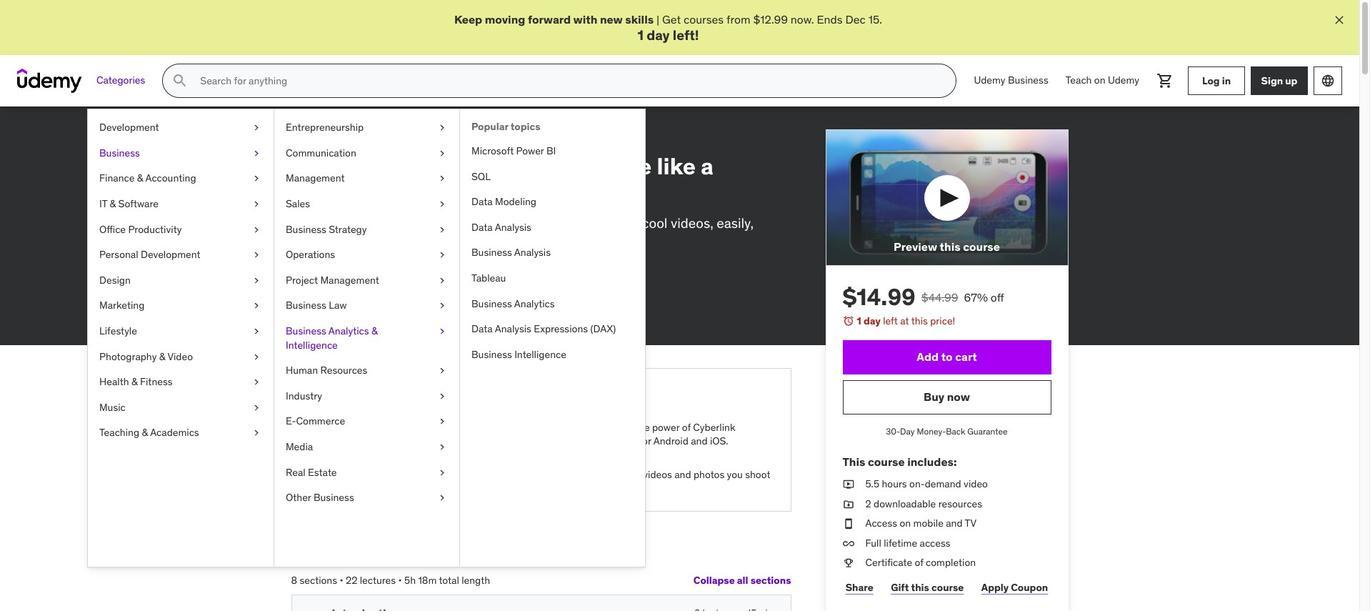 Task type: describe. For each thing, give the bounding box(es) containing it.
business analysis
[[472, 246, 551, 259]]

close image
[[1333, 13, 1347, 27]]

media
[[286, 440, 313, 453]]

xsmall image for operations
[[437, 248, 448, 262]]

& for health & fitness link
[[131, 375, 138, 388]]

health & fitness
[[99, 375, 173, 388]]

mobile
[[914, 517, 944, 530]]

total
[[439, 574, 459, 586]]

access
[[866, 517, 898, 530]]

business for business analytics
[[472, 297, 512, 310]]

business for business intelligence
[[472, 348, 512, 361]]

on right the teach
[[1095, 74, 1106, 87]]

1 vertical spatial management
[[320, 274, 379, 286]]

to right ios
[[590, 214, 603, 231]]

and inside how to utilize the power of cyberlink powerdirector for android and ios.
[[691, 435, 708, 447]]

to for how to edit videos on your phone like a professional use cyberlink powerdirector for android and ios to make cool videos, easily, quickly, and cheaply on phones and tablets
[[345, 152, 368, 181]]

for inside how to edit videos on your phone like a professional use cyberlink powerdirector for android and ios to make cool videos, easily, quickly, and cheaply on phones and tablets
[[469, 214, 486, 231]]

cart
[[956, 350, 977, 364]]

it & software link
[[88, 192, 274, 217]]

xsmall image for business analytics & intelligence
[[437, 324, 448, 338]]

& inside business analytics & intelligence
[[372, 324, 378, 337]]

get
[[663, 12, 681, 26]]

how for professional
[[291, 152, 340, 181]]

industry link
[[274, 384, 460, 409]]

next
[[443, 482, 462, 495]]

shoot inside the "how to edit the videos and photos you shoot on your phone."
[[746, 468, 771, 481]]

resources
[[321, 364, 368, 377]]

8
[[291, 574, 297, 586]]

analytics for business analytics
[[514, 297, 555, 310]]

expressions
[[534, 322, 588, 335]]

finance & accounting link
[[88, 166, 274, 192]]

xsmall image for lifestyle
[[251, 324, 262, 338]]

other business
[[286, 491, 354, 504]]

add to cart button
[[843, 340, 1052, 375]]

1 horizontal spatial day
[[864, 315, 881, 328]]

xsmall image for real estate
[[437, 466, 448, 480]]

commerce
[[296, 415, 345, 428]]

& for finance & accounting link
[[137, 172, 143, 185]]

teach
[[1066, 74, 1092, 87]]

data analysis expressions (dax)
[[472, 322, 616, 335]]

log in
[[1203, 74, 1232, 87]]

preview this course button
[[826, 129, 1069, 266]]

your inside the "how to edit the videos and photos you shoot on your phone."
[[586, 482, 606, 495]]

udemy inside udemy business 'link'
[[974, 74, 1006, 87]]

a inside how to edit videos on your phone like a professional use cyberlink powerdirector for android and ios to make cool videos, easily, quickly, and cheaply on phones and tablets
[[701, 152, 714, 181]]

left
[[883, 315, 898, 328]]

business analytics & intelligence
[[286, 324, 378, 351]]

business law
[[286, 299, 347, 312]]

analytics for business analytics & intelligence
[[329, 324, 369, 337]]

intelligence inside business analytics & intelligence
[[286, 338, 338, 351]]

tableau
[[472, 272, 506, 284]]

xsmall image for management
[[437, 172, 448, 186]]

your inside how to edit videos on your phone like a professional use cyberlink powerdirector for android and ios to make cool videos, easily, quickly, and cheaply on phones and tablets
[[531, 152, 578, 181]]

intelligence inside 'element'
[[515, 348, 567, 361]]

business up finance
[[99, 146, 140, 159]]

human
[[286, 364, 318, 377]]

money-
[[917, 426, 946, 437]]

xsmall image for business
[[251, 146, 262, 160]]

Search for anything text field
[[198, 69, 939, 93]]

0 vertical spatial photography & video
[[291, 129, 391, 142]]

certificate
[[866, 556, 913, 569]]

cyberlink inside how to utilize the power of cyberlink powerdirector for android and ios.
[[693, 421, 736, 433]]

and left tablets
[[483, 233, 505, 250]]

and up (15
[[340, 233, 363, 250]]

professional inside how to edit videos on your phone like a professional use cyberlink powerdirector for android and ios to make cool videos, easily, quickly, and cheaply on phones and tablets
[[291, 179, 427, 208]]

video up management link
[[364, 129, 391, 142]]

data for data modeling
[[472, 195, 493, 208]]

videos inside how to edit videos on your phone like a professional use cyberlink powerdirector for android and ios to make cool videos, easily, quickly, and cheaply on phones and tablets
[[421, 152, 493, 181]]

professional inside how to make photos and videos you shoot on your phone into a professional masterpiece.
[[425, 435, 480, 447]]

add
[[917, 350, 939, 364]]

videos inside the "how to edit the videos and photos you shoot on your phone."
[[643, 468, 672, 481]]

data modeling link
[[460, 190, 645, 215]]

xsmall image for e-commerce
[[437, 415, 448, 429]]

xsmall image inside office productivity link
[[251, 223, 262, 237]]

last updated 1/2022
[[308, 302, 402, 315]]

alarm image
[[843, 316, 854, 327]]

xsmall image inside finance & accounting link
[[251, 172, 262, 186]]

with
[[574, 12, 598, 26]]

how for android
[[573, 421, 593, 433]]

cheaply
[[366, 233, 413, 250]]

modeling
[[495, 195, 537, 208]]

on inside the "how to edit the videos and photos you shoot on your phone."
[[573, 482, 584, 495]]

other for other business
[[286, 491, 311, 504]]

tv
[[965, 517, 977, 530]]

30-
[[886, 426, 901, 437]]

development inside "link"
[[99, 121, 159, 134]]

1 vertical spatial course
[[868, 454, 905, 469]]

accounting
[[145, 172, 196, 185]]

1 vertical spatial development
[[141, 248, 201, 261]]

day inside keep moving forward with new skills | get courses from $12.99 now. ends dec 15. 1 day left!
[[647, 27, 670, 44]]

english for english [auto]
[[492, 302, 525, 315]]

personal development link
[[88, 242, 274, 268]]

0 vertical spatial management
[[286, 172, 345, 185]]

project
[[286, 274, 318, 286]]

for inside how to utilize the power of cyberlink powerdirector for android and ios.
[[639, 435, 652, 447]]

xsmall image for sales
[[437, 197, 448, 211]]

buy
[[924, 390, 945, 404]]

data for data analysis
[[472, 221, 493, 234]]

course for gift this course
[[932, 581, 964, 594]]

1 horizontal spatial photography
[[291, 129, 353, 142]]

add to cart
[[917, 350, 977, 364]]

xsmall image for marketing
[[251, 299, 262, 313]]

powerdirector inside how to edit videos on your phone like a professional use cyberlink powerdirector for android and ios to make cool videos, easily, quickly, and cheaply on phones and tablets
[[379, 214, 466, 231]]

business for business strategy
[[286, 223, 326, 236]]

& for the it & software link
[[110, 197, 116, 210]]

management link
[[274, 166, 460, 192]]

business analysis link
[[460, 240, 645, 266]]

a inside how to make photos and videos you shoot on your phone into a professional masterpiece.
[[417, 435, 423, 447]]

xsmall image for teaching & academics
[[251, 426, 262, 440]]

guarantee
[[968, 426, 1008, 437]]

music
[[99, 401, 126, 414]]

udemy business
[[974, 74, 1049, 87]]

categories
[[96, 74, 145, 87]]

off
[[991, 290, 1005, 305]]

phone.
[[608, 482, 639, 495]]

tablets
[[508, 233, 550, 250]]

business analytics & intelligence link
[[274, 319, 460, 358]]

phone inside how to make photos and videos you shoot on your phone into a professional masterpiece.
[[367, 435, 395, 447]]

your inside how to make photos and videos you shoot on your phone into a professional masterpiece.
[[346, 435, 365, 447]]

fitness
[[140, 375, 173, 388]]

course for preview this course
[[964, 240, 1001, 254]]

bi
[[547, 144, 556, 157]]

(dax)
[[591, 322, 616, 335]]

teaching & academics link
[[88, 420, 274, 446]]

completion
[[926, 556, 976, 569]]

length
[[462, 574, 490, 586]]

on down downloadable
[[900, 517, 911, 530]]

edit for videos
[[373, 152, 416, 181]]

personal
[[99, 248, 138, 261]]

in
[[1223, 74, 1232, 87]]

microsoft
[[472, 144, 514, 157]]

business analytics
[[472, 297, 555, 310]]

xsmall image for entrepreneurship
[[437, 121, 448, 135]]

shopping cart with 0 items image
[[1157, 72, 1174, 89]]

cool
[[642, 214, 668, 231]]

video design
[[408, 129, 471, 142]]

business strategy link
[[274, 217, 460, 242]]

productions
[[359, 482, 412, 495]]

english [auto]
[[492, 302, 555, 315]]

and left tv
[[946, 517, 963, 530]]

help
[[451, 468, 470, 481]]

utilize
[[607, 421, 633, 433]]

preview
[[894, 240, 938, 254]]

and inside the "how to edit the videos and photos you shoot on your phone."
[[675, 468, 692, 481]]

android inside how to edit videos on your phone like a professional use cyberlink powerdirector for android and ios to make cool videos, easily, quickly, and cheaply on phones and tablets
[[489, 214, 536, 231]]

to for add to cart
[[942, 350, 953, 364]]

to inside other useful apps that will help take your video productions to the next level.
[[414, 482, 423, 495]]

health & fitness link
[[88, 370, 274, 395]]

1 • from the left
[[340, 574, 343, 586]]

timothy maxwell link
[[342, 283, 416, 296]]

teaching
[[99, 426, 139, 439]]

lifestyle
[[99, 324, 137, 337]]

1 vertical spatial photography & video
[[99, 350, 193, 363]]

ends
[[817, 12, 843, 26]]

finance & accounting
[[99, 172, 196, 185]]

analysis for data analysis
[[495, 221, 532, 234]]

make inside how to make photos and videos you shoot on your phone into a professional masterpiece.
[[366, 421, 390, 433]]

gift
[[891, 581, 909, 594]]

on up the 161
[[416, 233, 431, 250]]

log in link
[[1189, 67, 1246, 95]]

buy now
[[924, 390, 971, 404]]

up
[[1286, 74, 1298, 87]]

data analysis expressions (dax) link
[[460, 317, 645, 342]]

marketing
[[99, 299, 145, 312]]

created
[[291, 283, 327, 296]]

office
[[99, 223, 126, 236]]

video inside other useful apps that will help take your video productions to the next level.
[[332, 482, 356, 495]]

new
[[600, 12, 623, 26]]

you inside how to make photos and videos you shoot on your phone into a professional masterpiece.
[[477, 421, 493, 433]]

161 students
[[416, 263, 472, 276]]



Task type: locate. For each thing, give the bounding box(es) containing it.
1 vertical spatial videos
[[445, 421, 474, 433]]

2 vertical spatial this
[[912, 581, 930, 594]]

0 vertical spatial this
[[940, 240, 961, 254]]

you inside the "how to edit the videos and photos you shoot on your phone."
[[727, 468, 743, 481]]

your left "phone."
[[586, 482, 606, 495]]

1 vertical spatial the
[[626, 468, 641, 481]]

1 inside keep moving forward with new skills | get courses from $12.99 now. ends dec 15. 1 day left!
[[638, 27, 644, 44]]

how inside how to make photos and videos you shoot on your phone into a professional masterpiece.
[[332, 421, 352, 433]]

phone left like
[[583, 152, 652, 181]]

this for gift
[[912, 581, 930, 594]]

0 horizontal spatial udemy
[[974, 74, 1006, 87]]

xsmall image inside "industry" link
[[437, 389, 448, 403]]

business for business analytics & intelligence
[[286, 324, 326, 337]]

the for edit
[[626, 468, 641, 481]]

intelligence down data analysis expressions (dax)
[[515, 348, 567, 361]]

full
[[866, 537, 882, 549]]

gift this course link
[[888, 573, 967, 602]]

xsmall image inside personal development link
[[251, 248, 262, 262]]

0 horizontal spatial shoot
[[495, 421, 520, 433]]

2 downloadable resources
[[866, 497, 983, 510]]

sales link
[[274, 192, 460, 217]]

xsmall image inside entrepreneurship link
[[437, 121, 448, 135]]

& up 'fitness'
[[159, 350, 165, 363]]

health
[[99, 375, 129, 388]]

for
[[469, 214, 486, 231], [639, 435, 652, 447]]

that
[[413, 468, 431, 481]]

videos up help
[[445, 421, 474, 433]]

business down the tableau
[[472, 297, 512, 310]]

sections right all
[[751, 574, 792, 587]]

your up masterpiece.
[[346, 435, 365, 447]]

development link
[[88, 115, 274, 141]]

0 horizontal spatial you
[[477, 421, 493, 433]]

0 horizontal spatial analytics
[[329, 324, 369, 337]]

entrepreneurship
[[286, 121, 364, 134]]

edit up "phone."
[[607, 468, 624, 481]]

0 vertical spatial for
[[469, 214, 486, 231]]

english right closed captions image
[[492, 302, 525, 315]]

to down that
[[414, 482, 423, 495]]

& right "teaching" on the left
[[142, 426, 148, 439]]

powerdirector up cheaply
[[379, 214, 466, 231]]

office productivity
[[99, 223, 182, 236]]

the
[[635, 421, 650, 433], [626, 468, 641, 481], [426, 482, 440, 495]]

edit for the
[[607, 468, 624, 481]]

this for preview
[[940, 240, 961, 254]]

1 horizontal spatial sections
[[751, 574, 792, 587]]

& for "teaching & academics" link
[[142, 426, 148, 439]]

0 vertical spatial development
[[99, 121, 159, 134]]

1 vertical spatial you
[[727, 468, 743, 481]]

1 vertical spatial design
[[99, 274, 131, 286]]

5.5 hours on-demand video
[[866, 477, 988, 490]]

xsmall image for business law
[[437, 299, 448, 313]]

e-commerce link
[[274, 409, 460, 434]]

other for other useful apps that will help take your video productions to the next level.
[[332, 468, 357, 481]]

videos down how to utilize the power of cyberlink powerdirector for android and ios.
[[643, 468, 672, 481]]

categories button
[[88, 64, 154, 98]]

of inside how to utilize the power of cyberlink powerdirector for android and ios.
[[682, 421, 691, 433]]

course inside "gift this course" link
[[932, 581, 964, 594]]

1 vertical spatial other
[[286, 491, 311, 504]]

industry
[[286, 389, 322, 402]]

development down office productivity link
[[141, 248, 201, 261]]

1 down skills
[[638, 27, 644, 44]]

1 horizontal spatial for
[[639, 435, 652, 447]]

analysis for data analysis expressions (dax)
[[495, 322, 532, 335]]

courses
[[684, 12, 724, 26]]

8 sections • 22 lectures • 5h 18m total length
[[291, 574, 490, 586]]

1 horizontal spatial shoot
[[746, 468, 771, 481]]

1 vertical spatial shoot
[[746, 468, 771, 481]]

1 horizontal spatial a
[[701, 152, 714, 181]]

xsmall image inside marketing link
[[251, 299, 262, 313]]

xsmall image inside management link
[[437, 172, 448, 186]]

1 horizontal spatial phone
[[583, 152, 652, 181]]

full lifetime access
[[866, 537, 951, 549]]

power
[[516, 144, 544, 157]]

0 vertical spatial shoot
[[495, 421, 520, 433]]

$14.99 $44.99 67% off
[[843, 283, 1005, 312]]

0 horizontal spatial android
[[489, 214, 536, 231]]

to for how to utilize the power of cyberlink powerdirector for android and ios.
[[595, 421, 604, 433]]

0 horizontal spatial for
[[469, 214, 486, 231]]

1 vertical spatial android
[[654, 435, 689, 447]]

video design link
[[408, 127, 471, 144]]

maxwell
[[380, 283, 416, 296]]

xsmall image inside business analytics & intelligence 'link'
[[437, 324, 448, 338]]

0 horizontal spatial other
[[286, 491, 311, 504]]

english left closed captions image
[[431, 302, 464, 315]]

1 horizontal spatial intelligence
[[515, 348, 567, 361]]

0 horizontal spatial of
[[682, 421, 691, 433]]

xsmall image inside operations link
[[437, 248, 448, 262]]

xsmall image inside business link
[[251, 146, 262, 160]]

design
[[438, 129, 471, 142], [99, 274, 131, 286]]

apply coupon
[[982, 581, 1049, 594]]

business down last
[[286, 324, 326, 337]]

on down video editing link
[[498, 152, 526, 181]]

business left the teach
[[1008, 74, 1049, 87]]

powerdirector down utilize
[[573, 435, 637, 447]]

cyberlink up the ios.
[[693, 421, 736, 433]]

microsoft power bi
[[472, 144, 556, 157]]

phone inside how to edit videos on your phone like a professional use cyberlink powerdirector for android and ios to make cool videos, easily, quickly, and cheaply on phones and tablets
[[583, 152, 652, 181]]

& down 1/2022
[[372, 324, 378, 337]]

0 vertical spatial course
[[964, 240, 1001, 254]]

popular
[[472, 120, 509, 133]]

and left ios
[[539, 214, 562, 231]]

small image
[[309, 607, 323, 611]]

this right gift
[[912, 581, 930, 594]]

1 vertical spatial cyberlink
[[693, 421, 736, 433]]

day
[[647, 27, 670, 44], [864, 315, 881, 328]]

your
[[531, 152, 578, 181], [346, 435, 365, 447], [494, 468, 514, 481], [586, 482, 606, 495]]

how to edit the videos and photos you shoot on your phone.
[[573, 468, 771, 495]]

0 vertical spatial of
[[682, 421, 691, 433]]

1 vertical spatial make
[[366, 421, 390, 433]]

photos up into in the bottom of the page
[[393, 421, 424, 433]]

to for how to edit the videos and photos you shoot on your phone.
[[595, 468, 604, 481]]

business inside business analytics & intelligence
[[286, 324, 326, 337]]

0 horizontal spatial photography & video link
[[88, 344, 274, 370]]

1 english from the left
[[431, 302, 464, 315]]

data down 'data modeling'
[[472, 221, 493, 234]]

to down how to utilize the power of cyberlink powerdirector for android and ios.
[[595, 468, 604, 481]]

1 vertical spatial data
[[472, 221, 493, 234]]

xsmall image for music
[[251, 401, 262, 415]]

0 vertical spatial android
[[489, 214, 536, 231]]

other inside other useful apps that will help take your video productions to the next level.
[[332, 468, 357, 481]]

0 vertical spatial edit
[[373, 152, 416, 181]]

0 horizontal spatial phone
[[367, 435, 395, 447]]

to
[[345, 152, 368, 181], [590, 214, 603, 231], [942, 350, 953, 364], [354, 421, 363, 433], [595, 421, 604, 433], [595, 468, 604, 481], [414, 482, 423, 495]]

the inside other useful apps that will help take your video productions to the next level.
[[426, 482, 440, 495]]

udemy image
[[17, 69, 82, 93]]

android inside how to utilize the power of cyberlink powerdirector for android and ios.
[[654, 435, 689, 447]]

photos down the ios.
[[694, 468, 725, 481]]

xsmall image inside the music link
[[251, 401, 262, 415]]

course inside preview this course button
[[964, 240, 1001, 254]]

the down the will at the bottom left of the page
[[426, 482, 440, 495]]

includes:
[[908, 454, 957, 469]]

business link
[[88, 141, 274, 166]]

2 vertical spatial course
[[932, 581, 964, 594]]

0 horizontal spatial a
[[417, 435, 423, 447]]

office productivity link
[[88, 217, 274, 242]]

1 vertical spatial this
[[912, 315, 928, 328]]

business up the tableau
[[472, 246, 512, 259]]

last
[[308, 302, 328, 315]]

$14.99
[[843, 283, 916, 312]]

strategy
[[329, 223, 367, 236]]

video down lifestyle link on the bottom left of the page
[[168, 350, 193, 363]]

0 horizontal spatial photos
[[393, 421, 424, 433]]

xsmall image
[[251, 121, 262, 135], [437, 121, 448, 135], [251, 146, 262, 160], [437, 146, 448, 160], [437, 172, 448, 186], [437, 197, 448, 211], [437, 223, 448, 237], [437, 248, 448, 262], [251, 274, 262, 288], [251, 299, 262, 313], [437, 299, 448, 313], [291, 304, 303, 315], [251, 324, 262, 338], [437, 324, 448, 338], [437, 364, 448, 378], [251, 375, 262, 389], [437, 389, 448, 403], [251, 401, 262, 415], [437, 415, 448, 429], [251, 426, 262, 440], [437, 440, 448, 454], [437, 466, 448, 480], [843, 477, 854, 491], [843, 497, 854, 511], [843, 537, 854, 551]]

xsmall image inside the business law "link"
[[437, 299, 448, 313]]

to left 'cart'
[[942, 350, 953, 364]]

other down masterpiece.
[[332, 468, 357, 481]]

0 horizontal spatial photography
[[99, 350, 157, 363]]

1 horizontal spatial photography & video link
[[291, 127, 391, 144]]

on down "commerce"
[[332, 435, 343, 447]]

editing
[[518, 129, 552, 142]]

2 udemy from the left
[[1108, 74, 1140, 87]]

xsmall image inside sales link
[[437, 197, 448, 211]]

0 vertical spatial photos
[[393, 421, 424, 433]]

1 vertical spatial a
[[417, 435, 423, 447]]

to inside how to utilize the power of cyberlink powerdirector for android and ios.
[[595, 421, 604, 433]]

video up microsoft
[[488, 129, 515, 142]]

1 horizontal spatial english
[[492, 302, 525, 315]]

how inside how to utilize the power of cyberlink powerdirector for android and ios.
[[573, 421, 593, 433]]

1 sections from the left
[[300, 574, 337, 586]]

xsmall image inside development "link"
[[251, 121, 262, 135]]

xsmall image inside human resources link
[[437, 364, 448, 378]]

video up resources
[[964, 477, 988, 490]]

data down closed captions image
[[472, 322, 493, 335]]

make inside how to edit videos on your phone like a professional use cyberlink powerdirector for android and ios to make cool videos, easily, quickly, and cheaply on phones and tablets
[[606, 214, 639, 231]]

1 horizontal spatial photography & video
[[291, 129, 391, 142]]

0 vertical spatial the
[[635, 421, 650, 433]]

0 vertical spatial photography
[[291, 129, 353, 142]]

english
[[431, 302, 464, 315], [492, 302, 525, 315]]

1 vertical spatial edit
[[607, 468, 624, 481]]

analysis inside business analysis link
[[514, 246, 551, 259]]

1 vertical spatial photography
[[99, 350, 157, 363]]

5h 18m
[[405, 574, 437, 586]]

0 vertical spatial day
[[647, 27, 670, 44]]

this inside button
[[940, 240, 961, 254]]

human resources link
[[274, 358, 460, 384]]

1 vertical spatial photos
[[694, 468, 725, 481]]

& for the bottom photography & video link
[[159, 350, 165, 363]]

edit
[[373, 152, 416, 181], [607, 468, 624, 481]]

software
[[118, 197, 159, 210]]

1 horizontal spatial video
[[964, 477, 988, 490]]

how for on
[[573, 468, 593, 481]]

skills
[[626, 12, 654, 26]]

photos inside the "how to edit the videos and photos you shoot on your phone."
[[694, 468, 725, 481]]

1 horizontal spatial of
[[915, 556, 924, 569]]

management
[[286, 172, 345, 185], [320, 274, 379, 286]]

& up communication
[[355, 129, 362, 142]]

1 vertical spatial analytics
[[329, 324, 369, 337]]

1 horizontal spatial edit
[[607, 468, 624, 481]]

xsmall image inside real estate link
[[437, 466, 448, 480]]

design down personal
[[99, 274, 131, 286]]

on inside how to make photos and videos you shoot on your phone into a professional masterpiece.
[[332, 435, 343, 447]]

hours
[[882, 477, 907, 490]]

project management
[[286, 274, 379, 286]]

photography & video up health & fitness
[[99, 350, 193, 363]]

xsmall image inside design link
[[251, 274, 262, 288]]

xsmall image inside the business strategy link
[[437, 223, 448, 237]]

analytics down updated
[[329, 324, 369, 337]]

for up the "how to edit the videos and photos you shoot on your phone."
[[639, 435, 652, 447]]

phone down the e-commerce link
[[367, 435, 395, 447]]

sections right 8
[[300, 574, 337, 586]]

business up operations
[[286, 223, 326, 236]]

xsmall image inside project management link
[[437, 274, 448, 288]]

analysis down english [auto]
[[495, 322, 532, 335]]

submit search image
[[172, 72, 189, 89]]

udemy inside teach on udemy link
[[1108, 74, 1140, 87]]

and inside how to make photos and videos you shoot on your phone into a professional masterpiece.
[[426, 421, 443, 433]]

masterpiece.
[[332, 449, 390, 462]]

xsmall image for design
[[251, 274, 262, 288]]

1 horizontal spatial powerdirector
[[573, 435, 637, 447]]

make up media link
[[366, 421, 390, 433]]

2 vertical spatial videos
[[643, 468, 672, 481]]

0 vertical spatial other
[[332, 468, 357, 481]]

photography
[[291, 129, 353, 142], [99, 350, 157, 363]]

topics
[[511, 120, 541, 133]]

intelligence up human at left bottom
[[286, 338, 338, 351]]

0 vertical spatial photography & video link
[[291, 127, 391, 144]]

xsmall image inside media link
[[437, 440, 448, 454]]

analytics inside business analytics link
[[514, 297, 555, 310]]

0 horizontal spatial design
[[99, 274, 131, 286]]

0 horizontal spatial cyberlink
[[318, 214, 376, 231]]

design link
[[88, 268, 274, 293]]

business analytics & intelligence element
[[460, 109, 645, 567]]

67%
[[964, 290, 988, 305]]

0 vertical spatial professional
[[291, 179, 427, 208]]

xsmall image inside "teaching & academics" link
[[251, 426, 262, 440]]

productivity
[[128, 223, 182, 236]]

& inside health & fitness link
[[131, 375, 138, 388]]

• left 22 in the left of the page
[[340, 574, 343, 586]]

on left "phone."
[[573, 482, 584, 495]]

1 vertical spatial photography & video link
[[88, 344, 274, 370]]

english for english
[[431, 302, 464, 315]]

1 vertical spatial phone
[[367, 435, 395, 447]]

other
[[332, 468, 357, 481], [286, 491, 311, 504]]

price!
[[931, 315, 956, 328]]

to inside button
[[942, 350, 953, 364]]

analysis up business analysis
[[495, 221, 532, 234]]

real estate
[[286, 466, 337, 478]]

data for data analysis expressions (dax)
[[472, 322, 493, 335]]

your up data modeling link
[[531, 152, 578, 181]]

xsmall image inside other business link
[[437, 491, 448, 505]]

sections inside dropdown button
[[751, 574, 792, 587]]

0 vertical spatial videos
[[421, 152, 493, 181]]

and down learn
[[426, 421, 443, 433]]

1 data from the top
[[472, 195, 493, 208]]

xsmall image inside photography & video link
[[251, 350, 262, 364]]

xsmall image for development
[[251, 121, 262, 135]]

your right the take
[[494, 468, 514, 481]]

(15
[[362, 263, 374, 276]]

the inside the "how to edit the videos and photos you shoot on your phone."
[[626, 468, 641, 481]]

share
[[846, 581, 874, 594]]

marketing link
[[88, 293, 274, 319]]

day
[[901, 426, 915, 437]]

& inside "teaching & academics" link
[[142, 426, 148, 439]]

closed captions image
[[475, 304, 487, 315]]

xsmall image for media
[[437, 440, 448, 454]]

analytics up data analysis expressions (dax)
[[514, 297, 555, 310]]

xsmall image for communication
[[437, 146, 448, 160]]

videos down video design link
[[421, 152, 493, 181]]

& inside finance & accounting link
[[137, 172, 143, 185]]

analysis inside data analysis expressions (dax) link
[[495, 322, 532, 335]]

the inside how to utilize the power of cyberlink powerdirector for android and ios.
[[635, 421, 650, 433]]

business inside "link"
[[286, 299, 326, 312]]

how for your
[[332, 421, 352, 433]]

business down estate
[[314, 491, 354, 504]]

0 horizontal spatial video
[[332, 482, 356, 495]]

development down categories "dropdown button"
[[99, 121, 159, 134]]

1 horizontal spatial android
[[654, 435, 689, 447]]

business down created
[[286, 299, 326, 312]]

2 english from the left
[[492, 302, 525, 315]]

xsmall image inside communication "link"
[[437, 146, 448, 160]]

2 sections from the left
[[751, 574, 792, 587]]

1 horizontal spatial analytics
[[514, 297, 555, 310]]

you up the take
[[477, 421, 493, 433]]

day left left
[[864, 315, 881, 328]]

1 horizontal spatial 1
[[857, 315, 862, 328]]

photos inside how to make photos and videos you shoot on your phone into a professional masterpiece.
[[393, 421, 424, 433]]

analysis inside data analysis link
[[495, 221, 532, 234]]

photography up communication
[[291, 129, 353, 142]]

it
[[99, 197, 107, 210]]

2 vertical spatial analysis
[[495, 322, 532, 335]]

other down real
[[286, 491, 311, 504]]

xsmall image inside lifestyle link
[[251, 324, 262, 338]]

cyberlink up quickly,
[[318, 214, 376, 231]]

will
[[434, 468, 448, 481]]

edit inside the "how to edit the videos and photos you shoot on your phone."
[[607, 468, 624, 481]]

0 vertical spatial you
[[477, 421, 493, 433]]

to for how to make photos and videos you shoot on your phone into a professional masterpiece.
[[354, 421, 363, 433]]

analytics inside business analytics & intelligence
[[329, 324, 369, 337]]

tableau link
[[460, 266, 645, 291]]

business for business analysis
[[472, 246, 512, 259]]

shoot inside how to make photos and videos you shoot on your phone into a professional masterpiece.
[[495, 421, 520, 433]]

of
[[682, 421, 691, 433], [915, 556, 924, 569]]

xsmall image inside health & fitness link
[[251, 375, 262, 389]]

1 vertical spatial day
[[864, 315, 881, 328]]

(15 ratings)
[[362, 263, 410, 276]]

1 horizontal spatial you
[[727, 468, 743, 481]]

cyberlink inside how to edit videos on your phone like a professional use cyberlink powerdirector for android and ios to make cool videos, easily, quickly, and cheaply on phones and tablets
[[318, 214, 376, 231]]

professional up help
[[425, 435, 480, 447]]

1 horizontal spatial •
[[398, 574, 402, 586]]

& inside the it & software link
[[110, 197, 116, 210]]

0 vertical spatial powerdirector
[[379, 214, 466, 231]]

powerdirector inside how to utilize the power of cyberlink powerdirector for android and ios.
[[573, 435, 637, 447]]

keep
[[455, 12, 483, 26]]

video left popular in the left top of the page
[[408, 129, 435, 142]]

photography & video link
[[291, 127, 391, 144], [88, 344, 274, 370]]

your inside other useful apps that will help take your video productions to the next level.
[[494, 468, 514, 481]]

xsmall image
[[474, 130, 485, 142], [251, 172, 262, 186], [251, 197, 262, 211], [251, 223, 262, 237], [251, 248, 262, 262], [437, 274, 448, 288], [251, 350, 262, 364], [309, 421, 321, 435], [309, 468, 321, 482], [437, 491, 448, 505], [843, 517, 854, 531], [843, 556, 854, 570]]

operations
[[286, 248, 335, 261]]

of down full lifetime access
[[915, 556, 924, 569]]

edit up sales link
[[373, 152, 416, 181]]

the for utilize
[[635, 421, 650, 433]]

business for business law
[[286, 299, 326, 312]]

professional up the business strategy link
[[291, 179, 427, 208]]

xsmall image inside the it & software link
[[251, 197, 262, 211]]

0 horizontal spatial english
[[431, 302, 464, 315]]

1 horizontal spatial design
[[438, 129, 471, 142]]

0 vertical spatial analysis
[[495, 221, 532, 234]]

videos inside how to make photos and videos you shoot on your phone into a professional masterpiece.
[[445, 421, 474, 433]]

0 horizontal spatial photography & video
[[99, 350, 193, 363]]

1 vertical spatial 1
[[857, 315, 862, 328]]

1 udemy from the left
[[974, 74, 1006, 87]]

0 vertical spatial design
[[438, 129, 471, 142]]

0 vertical spatial make
[[606, 214, 639, 231]]

xsmall image for health & fitness
[[251, 375, 262, 389]]

0 vertical spatial cyberlink
[[318, 214, 376, 231]]

quickly,
[[291, 233, 337, 250]]

media link
[[274, 434, 460, 460]]

1 horizontal spatial udemy
[[1108, 74, 1140, 87]]

data down "sql"
[[472, 195, 493, 208]]

videos,
[[671, 214, 714, 231]]

1 horizontal spatial other
[[332, 468, 357, 481]]

& right finance
[[137, 172, 143, 185]]

real estate link
[[274, 460, 460, 485]]

photography & video link up communication
[[291, 127, 391, 144]]

2 vertical spatial data
[[472, 322, 493, 335]]

0 horizontal spatial intelligence
[[286, 338, 338, 351]]

• left the 5h 18m
[[398, 574, 402, 586]]

xsmall image for human resources
[[437, 364, 448, 378]]

0 horizontal spatial sections
[[300, 574, 337, 586]]

photography up health & fitness
[[99, 350, 157, 363]]

the up "phone."
[[626, 468, 641, 481]]

photography & video up communication
[[291, 129, 391, 142]]

and left the ios.
[[691, 435, 708, 447]]

2 data from the top
[[472, 221, 493, 234]]

xsmall image inside the e-commerce link
[[437, 415, 448, 429]]

2 vertical spatial the
[[426, 482, 440, 495]]

0 vertical spatial data
[[472, 195, 493, 208]]

personal development
[[99, 248, 201, 261]]

to up media link
[[354, 421, 363, 433]]

22
[[346, 574, 358, 586]]

make
[[606, 214, 639, 231], [366, 421, 390, 433]]

0 vertical spatial phone
[[583, 152, 652, 181]]

and down how to utilize the power of cyberlink powerdirector for android and ios.
[[675, 468, 692, 481]]

design left popular in the left top of the page
[[438, 129, 471, 142]]

video down estate
[[332, 482, 356, 495]]

0 vertical spatial 1
[[638, 27, 644, 44]]

resources
[[939, 497, 983, 510]]

lifetime
[[884, 537, 918, 549]]

a right into in the bottom of the page
[[417, 435, 423, 447]]

xsmall image for business strategy
[[437, 223, 448, 237]]

how inside how to edit videos on your phone like a professional use cyberlink powerdirector for android and ios to make cool videos, easily, quickly, and cheaply on phones and tablets
[[291, 152, 340, 181]]

communication
[[286, 146, 356, 159]]

photography & video link up 'fitness'
[[88, 344, 274, 370]]

& right it
[[110, 197, 116, 210]]

0 horizontal spatial make
[[366, 421, 390, 433]]

to inside the "how to edit the videos and photos you shoot on your phone."
[[595, 468, 604, 481]]

& right the health
[[131, 375, 138, 388]]

how inside the "how to edit the videos and photos you shoot on your phone."
[[573, 468, 593, 481]]

2 • from the left
[[398, 574, 402, 586]]

1/2022
[[370, 302, 402, 315]]

course up hours
[[868, 454, 905, 469]]

edit inside how to edit videos on your phone like a professional use cyberlink powerdirector for android and ios to make cool videos, easily, quickly, and cheaply on phones and tablets
[[373, 152, 416, 181]]

1 horizontal spatial make
[[606, 214, 639, 231]]

this right at
[[912, 315, 928, 328]]

1 vertical spatial professional
[[425, 435, 480, 447]]

android down modeling
[[489, 214, 536, 231]]

choose a language image
[[1322, 74, 1336, 88]]

teaching & academics
[[99, 426, 199, 439]]

3 data from the top
[[472, 322, 493, 335]]

to inside how to make photos and videos you shoot on your phone into a professional masterpiece.
[[354, 421, 363, 433]]

finance
[[99, 172, 135, 185]]

1 vertical spatial of
[[915, 556, 924, 569]]

analysis for business analysis
[[514, 246, 551, 259]]

analysis down data analysis link
[[514, 246, 551, 259]]

xsmall image for industry
[[437, 389, 448, 403]]

android down power
[[654, 435, 689, 447]]



Task type: vqa. For each thing, say whether or not it's contained in the screenshot.
the leftmost the 'contrast,'
no



